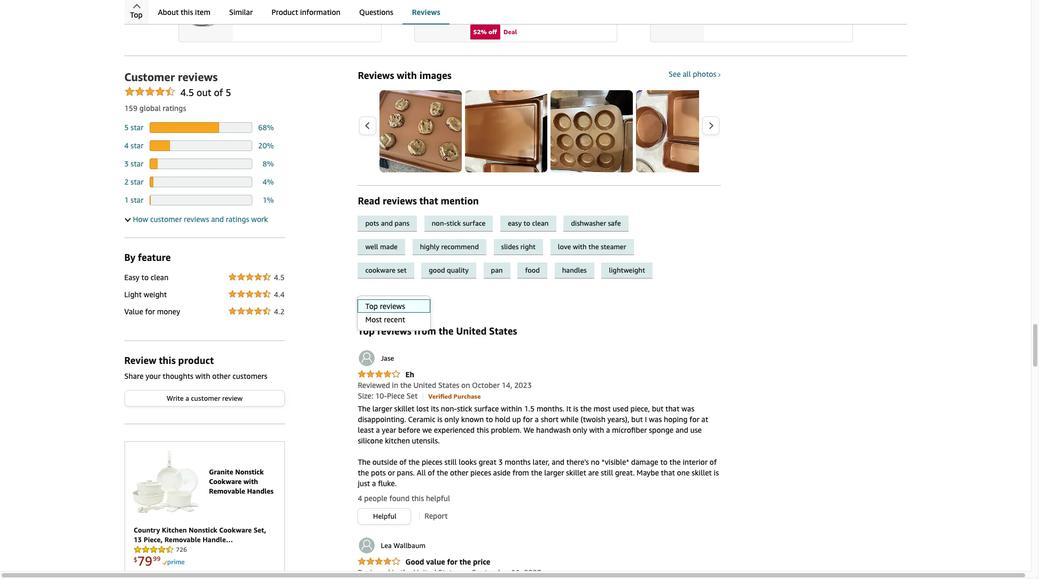 Task type: vqa. For each thing, say whether or not it's contained in the screenshot.


Task type: locate. For each thing, give the bounding box(es) containing it.
1 in from the top
[[392, 381, 398, 390]]

0 horizontal spatial skillet
[[394, 405, 414, 414]]

on up purchase
[[461, 381, 470, 390]]

1 vertical spatial list
[[380, 90, 1039, 173]]

star up the 4 star
[[131, 123, 143, 132]]

8%
[[263, 159, 274, 168]]

1 vertical spatial 3
[[498, 458, 503, 467]]

1 horizontal spatial is
[[573, 405, 578, 414]]

0 vertical spatial reviews
[[412, 7, 440, 17]]

list:
[[270, 14, 281, 22], [500, 14, 512, 22]]

2 in from the top
[[392, 569, 398, 578]]

other up the review
[[212, 372, 231, 381]]

non-stick surface
[[432, 219, 486, 228]]

1 list: from the left
[[270, 14, 281, 22]]

1%
[[263, 196, 274, 205]]

4 for 4 star
[[124, 141, 129, 150]]

the inside the outside of the pieces still looks great 3 months later, and there's no *visible* damage to the interior of the pots or pans. all of the other pieces aside from the larger skillet are still great. maybe that one skillet is just a fluke.
[[358, 458, 370, 467]]

skillet down there's
[[566, 469, 586, 478]]

1 horizontal spatial .
[[484, 11, 486, 22]]

1 horizontal spatial 4.5
[[274, 273, 285, 282]]

list containing 355
[[146, 0, 1039, 43]]

| image left report link
[[419, 514, 420, 521]]

surface up known
[[474, 405, 499, 414]]

2 the from the top
[[358, 458, 370, 467]]

skillet down interior
[[692, 469, 712, 478]]

0 horizontal spatial clean
[[151, 273, 168, 282]]

1% link
[[263, 196, 274, 205]]

4 down just
[[358, 495, 362, 504]]

1 vertical spatial reviewed
[[358, 569, 390, 578]]

larger inside the outside of the pieces still looks great 3 months later, and there's no *visible* damage to the interior of the pots or pans. all of the other pieces aside from the larger skillet are still great. maybe that one skillet is just a fluke.
[[544, 469, 564, 478]]

on down good value for the price
[[461, 569, 470, 578]]

and left work
[[211, 215, 224, 224]]

to
[[524, 219, 530, 228], [141, 273, 149, 282], [486, 415, 493, 425], [660, 458, 668, 467]]

0 vertical spatial customer
[[150, 215, 182, 224]]

disappointing.
[[358, 415, 406, 425]]

love with the steamer link
[[550, 239, 639, 255]]

1 horizontal spatial pieces
[[470, 469, 491, 478]]

is right it
[[573, 405, 578, 414]]

3 up aside at left
[[498, 458, 503, 467]]

. right similar
[[254, 11, 256, 22]]

0 horizontal spatial was
[[649, 415, 662, 425]]

jase link
[[358, 350, 394, 368]]

0 horizontal spatial from
[[414, 326, 436, 337]]

for right value
[[145, 307, 155, 316]]

list: up the deal
[[500, 14, 512, 22]]

we
[[524, 426, 534, 435]]

pots down the 'outside'
[[371, 469, 386, 478]]

a inside the outside of the pieces still looks great 3 months later, and there's no *visible* damage to the interior of the pots or pans. all of the other pieces aside from the larger skillet are still great. maybe that one skillet is just a fluke.
[[372, 480, 376, 489]]

images
[[419, 69, 452, 81]]

next image
[[708, 122, 714, 130]]

review this product share your thoughts with other customers
[[124, 355, 267, 381]]

larger up disappointing.
[[372, 405, 392, 414]]

of right all
[[428, 469, 435, 478]]

the
[[358, 405, 370, 414], [358, 458, 370, 467]]

68% link
[[258, 123, 274, 132]]

0 horizontal spatial .
[[254, 11, 256, 22]]

non- up highly
[[432, 219, 447, 228]]

1 horizontal spatial 99
[[486, 11, 497, 22]]

united for good value for the price
[[413, 569, 436, 578]]

piece
[[387, 392, 405, 401]]

0 horizontal spatial but
[[631, 415, 643, 425]]

top inside the top reviews most recent
[[365, 302, 378, 311]]

progress bar for 2 star
[[150, 177, 252, 188]]

0 vertical spatial from
[[414, 326, 436, 337]]

for up reviewed in the united states on september 11, 2023
[[447, 558, 458, 567]]

in for good value for the price
[[392, 569, 398, 578]]

2 vertical spatial states
[[438, 569, 459, 578]]

reviewed for reviewed in the united states on september 11, 2023
[[358, 569, 390, 578]]

previous image
[[365, 122, 371, 130]]

0 vertical spatial reviewed
[[358, 381, 390, 390]]

this left item
[[181, 7, 193, 17]]

1 vertical spatial only
[[573, 426, 587, 435]]

reviews for top reviews from the united states
[[377, 326, 411, 337]]

or
[[388, 469, 395, 478]]

up
[[512, 415, 521, 425]]

99 up off
[[486, 11, 497, 22]]

pots inside the outside of the pieces still looks great 3 months later, and there's no *visible* damage to the interior of the pots or pans. all of the other pieces aside from the larger skillet are still great. maybe that one skillet is just a fluke.
[[371, 469, 386, 478]]

4.5 up 4.4
[[274, 273, 285, 282]]

list: right 50
[[270, 14, 281, 22]]

1 horizontal spatial | image
[[423, 393, 423, 401]]

stick down mention
[[447, 219, 461, 228]]

1 horizontal spatial clean
[[532, 219, 549, 228]]

1 vertical spatial is
[[437, 415, 443, 425]]

.
[[254, 11, 256, 22], [484, 11, 486, 22]]

pieces
[[422, 458, 443, 467], [470, 469, 491, 478]]

read
[[358, 195, 380, 207]]

2
[[124, 177, 129, 186]]

1 on from the top
[[461, 381, 470, 390]]

1 horizontal spatial still
[[601, 469, 613, 478]]

0 vertical spatial stick
[[447, 219, 461, 228]]

1 horizontal spatial list:
[[500, 14, 512, 22]]

larger inside the larger skillet lost its non-stick surface within 1.5 months. it is the most used piece, but that was disappointing. ceramic is only known to hold up for a short while (twoish years), but i was hoping for at least a year before we experienced this problem. we handwash only with a microfiber sponge and use silicone kitchen utensils.
[[372, 405, 392, 414]]

other down looks
[[450, 469, 468, 478]]

top reviews element
[[124, 55, 1039, 580]]

verified purchase link
[[428, 392, 481, 401]]

star right 1
[[131, 196, 143, 205]]

aside
[[493, 469, 511, 478]]

food
[[525, 266, 540, 275]]

0 vertical spatial but
[[652, 405, 664, 414]]

skillet down 'set'
[[394, 405, 414, 414]]

0 vertical spatial 3
[[124, 159, 129, 168]]

the down good
[[400, 569, 411, 578]]

2 progress bar from the top
[[150, 140, 252, 151]]

read reviews that mention
[[358, 195, 479, 207]]

0 vertical spatial | image
[[423, 393, 423, 401]]

ratings right global
[[163, 104, 186, 113]]

1 vertical spatial from
[[513, 469, 529, 478]]

star down 5 star link
[[131, 141, 143, 150]]

list
[[146, 0, 1039, 43], [380, 90, 1039, 173]]

the up (twoish
[[580, 405, 592, 414]]

1 vertical spatial clean
[[151, 273, 168, 282]]

with down (twoish
[[589, 426, 604, 435]]

1 vertical spatial still
[[601, 469, 613, 478]]

0 vertical spatial 4
[[124, 141, 129, 150]]

| image right 'set'
[[423, 393, 423, 401]]

non- down verified purchase
[[441, 405, 457, 414]]

write
[[167, 394, 184, 403]]

0 vertical spatial was
[[682, 405, 694, 414]]

0 horizontal spatial reviews
[[358, 69, 394, 81]]

with inside the larger skillet lost its non-stick surface within 1.5 months. it is the most used piece, but that was disappointing. ceramic is only known to hold up for a short while (twoish years), but i was hoping for at least a year before we experienced this problem. we handwash only with a microfiber sponge and use silicone kitchen utensils.
[[589, 426, 604, 435]]

reviews for reviews
[[412, 7, 440, 17]]

the up just
[[358, 469, 369, 478]]

only down while
[[573, 426, 587, 435]]

0 horizontal spatial list:
[[270, 14, 281, 22]]

is inside the outside of the pieces still looks great 3 months later, and there's no *visible* damage to the interior of the pots or pans. all of the other pieces aside from the larger skillet are still great. maybe that one skillet is just a fluke.
[[714, 469, 719, 478]]

. up 52% off
[[484, 11, 486, 22]]

set
[[397, 266, 407, 275]]

value
[[426, 558, 445, 567]]

1 vertical spatial reviews
[[358, 69, 394, 81]]

reviews right questions
[[412, 7, 440, 17]]

most
[[365, 316, 382, 325]]

pots
[[365, 219, 379, 228], [371, 469, 386, 478]]

and inside the larger skillet lost its non-stick surface within 1.5 months. it is the most used piece, but that was disappointing. ceramic is only known to hold up for a short while (twoish years), but i was hoping for at least a year before we experienced this problem. we handwash only with a microfiber sponge and use silicone kitchen utensils.
[[676, 426, 688, 435]]

verified purchase
[[428, 393, 481, 401]]

1 horizontal spatial from
[[513, 469, 529, 478]]

surface down mention
[[463, 219, 486, 228]]

set
[[407, 392, 418, 401]]

2 vertical spatial is
[[714, 469, 719, 478]]

5 right out at the top left of page
[[226, 86, 231, 98]]

0 vertical spatial united
[[456, 326, 487, 337]]

customer right how
[[150, 215, 182, 224]]

clean
[[532, 219, 549, 228], [151, 273, 168, 282]]

3 star link
[[124, 159, 143, 168]]

3 up 2
[[124, 159, 129, 168]]

2023 right 11,
[[524, 569, 541, 578]]

top for top reviews
[[362, 298, 372, 305]]

2 horizontal spatial skillet
[[692, 469, 712, 478]]

only
[[444, 415, 459, 425], [573, 426, 587, 435]]

1 star from the top
[[131, 123, 143, 132]]

1 vertical spatial states
[[438, 381, 459, 390]]

0 vertical spatial 2023
[[514, 381, 532, 390]]

that up the hoping
[[666, 405, 680, 414]]

cookware
[[365, 266, 395, 275]]

(twoish
[[581, 415, 606, 425]]

2 vertical spatial united
[[413, 569, 436, 578]]

2 list: from the left
[[500, 14, 512, 22]]

highly recommend
[[420, 243, 479, 251]]

0 vertical spatial 5
[[226, 86, 231, 98]]

expand image
[[124, 216, 131, 222]]

| image
[[423, 393, 423, 401], [419, 514, 420, 521]]

2023 right 14,
[[514, 381, 532, 390]]

0 vertical spatial in
[[392, 381, 398, 390]]

0 horizontal spatial 3
[[124, 159, 129, 168]]

the left the 'outside'
[[358, 458, 370, 467]]

that left one
[[661, 469, 675, 478]]

0 vertical spatial surface
[[463, 219, 486, 228]]

0 horizontal spatial still
[[444, 458, 457, 467]]

50
[[256, 11, 267, 22]]

0 horizontal spatial 5
[[124, 123, 129, 132]]

0 vertical spatial is
[[573, 405, 578, 414]]

0 vertical spatial non-
[[432, 219, 447, 228]]

0 horizontal spatial larger
[[372, 405, 392, 414]]

and left pans
[[381, 219, 393, 228]]

2 star from the top
[[131, 141, 143, 150]]

0 horizontal spatial | image
[[419, 514, 420, 521]]

2 vertical spatial that
[[661, 469, 675, 478]]

in down lea wallbaum link
[[392, 569, 398, 578]]

is right one
[[714, 469, 719, 478]]

in for eh
[[392, 381, 398, 390]]

list box containing top reviews
[[357, 300, 431, 327]]

a right just
[[372, 480, 376, 489]]

0 vertical spatial 4.5
[[180, 86, 194, 98]]

other inside review this product share your thoughts with other customers
[[212, 372, 231, 381]]

pan
[[491, 266, 503, 275]]

we
[[422, 426, 432, 435]]

0 vertical spatial the
[[358, 405, 370, 414]]

ratings inside dropdown button
[[226, 215, 249, 224]]

0 horizontal spatial 99
[[474, 11, 484, 22]]

1 vertical spatial other
[[450, 469, 468, 478]]

progress bar
[[150, 122, 252, 133], [150, 140, 252, 151], [150, 159, 252, 169], [150, 177, 252, 188], [150, 195, 252, 206]]

3 progress bar from the top
[[150, 159, 252, 169]]

larger down later,
[[544, 469, 564, 478]]

was up the hoping
[[682, 405, 694, 414]]

larger
[[372, 405, 392, 414], [544, 469, 564, 478]]

see all photos link
[[669, 69, 721, 78]]

while
[[561, 415, 579, 425]]

stick down purchase
[[457, 405, 472, 414]]

1 reviewed from the top
[[358, 381, 390, 390]]

1 vertical spatial that
[[666, 405, 680, 414]]

2023 for reviewed in the united states on september 11, 2023
[[524, 569, 541, 578]]

see all photos
[[669, 69, 716, 78]]

see
[[669, 69, 681, 78]]

5 progress bar from the top
[[150, 195, 252, 206]]

0 vertical spatial clean
[[532, 219, 549, 228]]

with down product
[[195, 372, 210, 381]]

pieces up all
[[422, 458, 443, 467]]

and inside the outside of the pieces still looks great 3 months later, and there's no *visible* damage to the interior of the pots or pans. all of the other pieces aside from the larger skillet are still great. maybe that one skillet is just a fluke.
[[552, 458, 565, 467]]

2 reviewed from the top
[[358, 569, 390, 578]]

october
[[472, 381, 500, 390]]

0 vertical spatial on
[[461, 381, 470, 390]]

this up the thoughts
[[159, 355, 176, 367]]

skillet
[[394, 405, 414, 414], [566, 469, 586, 478], [692, 469, 712, 478]]

of
[[214, 86, 223, 98], [399, 458, 407, 467], [710, 458, 717, 467], [428, 469, 435, 478]]

is
[[573, 405, 578, 414], [437, 415, 443, 425], [714, 469, 719, 478]]

known
[[461, 415, 484, 425]]

the inside the larger skillet lost its non-stick surface within 1.5 months. it is the most used piece, but that was disappointing. ceramic is only known to hold up for a short while (twoish years), but i was hoping for at least a year before we experienced this problem. we handwash only with a microfiber sponge and use silicone kitchen utensils.
[[358, 405, 370, 414]]

from down dropdown icon
[[414, 326, 436, 337]]

problem.
[[491, 426, 522, 435]]

1 horizontal spatial 5
[[226, 86, 231, 98]]

reviewed for reviewed in the united states on october 14, 2023
[[358, 381, 390, 390]]

with left "images"
[[397, 69, 417, 81]]

$395.00
[[284, 14, 308, 22]]

1 horizontal spatial reviews
[[412, 7, 440, 17]]

4.5 for 4.5
[[274, 273, 285, 282]]

2 horizontal spatial is
[[714, 469, 719, 478]]

1 vertical spatial in
[[392, 569, 398, 578]]

8% link
[[263, 159, 274, 168]]

easy to clean link
[[500, 216, 563, 232]]

pieces down great
[[470, 469, 491, 478]]

star for 5 star
[[131, 123, 143, 132]]

1 vertical spatial 4
[[358, 495, 362, 504]]

all
[[683, 69, 691, 78]]

but right piece,
[[652, 405, 664, 414]]

0 vertical spatial pieces
[[422, 458, 443, 467]]

ceramic
[[408, 415, 435, 425]]

4 progress bar from the top
[[150, 177, 252, 188]]

in up piece
[[392, 381, 398, 390]]

2 on from the top
[[461, 569, 470, 578]]

progress bar for 3 star
[[150, 159, 252, 169]]

list: inside 99 . 99 list:
[[500, 14, 512, 22]]

non- inside non-stick surface link
[[432, 219, 447, 228]]

for up we
[[523, 415, 533, 425]]

star up 2 star link
[[131, 159, 143, 168]]

4 star from the top
[[131, 177, 143, 186]]

only up experienced
[[444, 415, 459, 425]]

list box
[[357, 300, 431, 327]]

silicone
[[358, 437, 383, 446]]

3 inside the outside of the pieces still looks great 3 months later, and there's no *visible* damage to the interior of the pots or pans. all of the other pieces aside from the larger skillet are still great. maybe that one skillet is just a fluke.
[[498, 458, 503, 467]]

stick
[[447, 219, 461, 228], [457, 405, 472, 414]]

2 . from the left
[[484, 11, 486, 22]]

99 up 52%
[[474, 11, 484, 22]]

customer
[[150, 215, 182, 224], [191, 394, 220, 403]]

reviews for top reviews most recent
[[380, 302, 405, 311]]

1 vertical spatial stick
[[457, 405, 472, 414]]

and right later,
[[552, 458, 565, 467]]

1 horizontal spatial other
[[450, 469, 468, 478]]

united for eh
[[413, 381, 436, 390]]

write a customer review
[[167, 394, 243, 403]]

the up one
[[670, 458, 681, 467]]

reviewed up 10-
[[358, 381, 390, 390]]

customer left the review
[[191, 394, 220, 403]]

how
[[133, 215, 148, 224]]

good quality
[[429, 266, 469, 275]]

1 vertical spatial surface
[[474, 405, 499, 414]]

to inside the larger skillet lost its non-stick surface within 1.5 months. it is the most used piece, but that was disappointing. ceramic is only known to hold up for a short while (twoish years), but i was hoping for at least a year before we experienced this problem. we handwash only with a microfiber sponge and use silicone kitchen utensils.
[[486, 415, 493, 425]]

sponge
[[649, 426, 674, 435]]

your
[[146, 372, 161, 381]]

this inside review this product share your thoughts with other customers
[[159, 355, 176, 367]]

money
[[157, 307, 180, 316]]

4.5 left out at the top left of page
[[180, 86, 194, 98]]

1 vertical spatial pots
[[371, 469, 386, 478]]

1 horizontal spatial customer
[[191, 394, 220, 403]]

was right i
[[649, 415, 662, 425]]

11,
[[511, 569, 522, 578]]

clean up weight
[[151, 273, 168, 282]]

the left steamer
[[589, 243, 599, 251]]

states for september
[[438, 569, 459, 578]]

and down the hoping
[[676, 426, 688, 435]]

on
[[461, 381, 470, 390], [461, 569, 470, 578]]

this down known
[[477, 426, 489, 435]]

i
[[645, 415, 647, 425]]

1 vertical spatial non-
[[441, 405, 457, 414]]

progress bar for 5 star
[[150, 122, 252, 133]]

reviews up previous icon
[[358, 69, 394, 81]]

4% link
[[263, 177, 274, 186]]

pans
[[395, 219, 409, 228]]

1 vertical spatial | image
[[419, 514, 420, 521]]

great.
[[615, 469, 635, 478]]

size: 10-piece set
[[358, 392, 418, 401]]

the down eh
[[400, 381, 411, 390]]

0 vertical spatial list
[[146, 0, 1039, 43]]

reviews for read reviews that mention
[[383, 195, 417, 207]]

1 vertical spatial larger
[[544, 469, 564, 478]]

0 vertical spatial only
[[444, 415, 459, 425]]

0 vertical spatial still
[[444, 458, 457, 467]]

ratings left work
[[226, 215, 249, 224]]

reviews inside the top reviews most recent
[[380, 302, 405, 311]]

0 horizontal spatial other
[[212, 372, 231, 381]]

reviewed down lea
[[358, 569, 390, 578]]

3 star from the top
[[131, 159, 143, 168]]

1 vertical spatial ratings
[[226, 215, 249, 224]]

but left i
[[631, 415, 643, 425]]

top
[[130, 10, 143, 19], [362, 298, 372, 305], [365, 302, 378, 311], [358, 326, 375, 337]]

5 up the 4 star
[[124, 123, 129, 132]]

1 vertical spatial united
[[413, 381, 436, 390]]

clean right easy
[[532, 219, 549, 228]]

report link
[[425, 512, 448, 521]]

5 star from the top
[[131, 196, 143, 205]]

1 vertical spatial 5
[[124, 123, 129, 132]]

customer reviews
[[124, 70, 218, 84]]

star right 2
[[131, 177, 143, 186]]

no
[[591, 458, 600, 467]]

still left looks
[[444, 458, 457, 467]]

1 progress bar from the top
[[150, 122, 252, 133]]

star
[[131, 123, 143, 132], [131, 141, 143, 150], [131, 159, 143, 168], [131, 177, 143, 186], [131, 196, 143, 205]]

1 horizontal spatial 3
[[498, 458, 503, 467]]

dishwasher
[[571, 219, 606, 228]]

the down later,
[[531, 469, 542, 478]]

still right are
[[601, 469, 613, 478]]

later,
[[533, 458, 550, 467]]

helpful
[[426, 495, 450, 504]]

slides
[[501, 243, 519, 251]]

0 horizontal spatial 4.5
[[180, 86, 194, 98]]

1 horizontal spatial 4
[[358, 495, 362, 504]]

progress bar for 4 star
[[150, 140, 252, 151]]

star for 1 star
[[131, 196, 143, 205]]

surface inside the larger skillet lost its non-stick surface within 1.5 months. it is the most used piece, but that was disappointing. ceramic is only known to hold up for a short while (twoish years), but i was hoping for at least a year before we experienced this problem. we handwash only with a microfiber sponge and use silicone kitchen utensils.
[[474, 405, 499, 414]]

1 horizontal spatial ratings
[[226, 215, 249, 224]]

5 star
[[124, 123, 143, 132]]

1 vertical spatial on
[[461, 569, 470, 578]]

1 horizontal spatial larger
[[544, 469, 564, 478]]

1 the from the top
[[358, 405, 370, 414]]



Task type: describe. For each thing, give the bounding box(es) containing it.
love with the steamer
[[558, 243, 626, 251]]

non-stick surface link
[[424, 216, 500, 232]]

4 for 4 people found this helpful
[[358, 495, 362, 504]]

dishwasher safe link
[[563, 216, 634, 232]]

1 vertical spatial was
[[649, 415, 662, 425]]

pots and pans link
[[358, 216, 424, 232]]

report
[[425, 512, 448, 521]]

2023 for reviewed in the united states on october 14, 2023
[[514, 381, 532, 390]]

4%
[[263, 177, 274, 186]]

355
[[238, 11, 254, 22]]

and inside dropdown button
[[211, 215, 224, 224]]

1 horizontal spatial was
[[682, 405, 694, 414]]

68%
[[258, 123, 274, 132]]

of up pans.
[[399, 458, 407, 467]]

maybe
[[637, 469, 659, 478]]

0 vertical spatial states
[[489, 326, 517, 337]]

within
[[501, 405, 522, 414]]

non- inside the larger skillet lost its non-stick surface within 1.5 months. it is the most used piece, but that was disappointing. ceramic is only known to hold up for a short while (twoish years), but i was hoping for at least a year before we experienced this problem. we handwash only with a microfiber sponge and use silicone kitchen utensils.
[[441, 405, 457, 414]]

star for 4 star
[[131, 141, 143, 150]]

14,
[[502, 381, 512, 390]]

0 vertical spatial ratings
[[163, 104, 186, 113]]

reviews for reviews with images
[[358, 69, 394, 81]]

food link
[[518, 263, 555, 279]]

purchase
[[454, 393, 481, 401]]

by
[[124, 252, 135, 263]]

0 vertical spatial pots
[[365, 219, 379, 228]]

159
[[124, 104, 137, 113]]

1 . from the left
[[254, 11, 256, 22]]

from inside the outside of the pieces still looks great 3 months later, and there's no *visible* damage to the interior of the pots or pans. all of the other pieces aside from the larger skillet are still great. maybe that one skillet is just a fluke.
[[513, 469, 529, 478]]

1 99 from the left
[[474, 11, 484, 22]]

of right interior
[[710, 458, 717, 467]]

0 vertical spatial that
[[419, 195, 438, 207]]

reviews for customer reviews
[[178, 70, 218, 84]]

states for october
[[438, 381, 459, 390]]

4.5 for 4.5 out of 5
[[180, 86, 194, 98]]

progress bar for 1 star
[[150, 195, 252, 206]]

off
[[489, 28, 497, 36]]

well made
[[365, 243, 398, 251]]

dropdown image
[[421, 300, 427, 304]]

pan link
[[483, 263, 518, 279]]

top reviews option
[[357, 300, 431, 313]]

the inside the larger skillet lost its non-stick surface within 1.5 months. it is the most used piece, but that was disappointing. ceramic is only known to hold up for a short while (twoish years), but i was hoping for at least a year before we experienced this problem. we handwash only with a microfiber sponge and use silicone kitchen utensils.
[[580, 405, 592, 414]]

fluke.
[[378, 480, 397, 489]]

1 star link
[[124, 196, 143, 205]]

the right all
[[437, 469, 448, 478]]

damage
[[631, 458, 658, 467]]

reviews for top reviews
[[374, 298, 394, 305]]

top reviews most recent
[[365, 302, 405, 325]]

top for top reviews from the united states
[[358, 326, 375, 337]]

1 horizontal spatial skillet
[[566, 469, 586, 478]]

on for october
[[461, 381, 470, 390]]

lea wallbaum link
[[358, 537, 425, 556]]

that inside the outside of the pieces still looks great 3 months later, and there's no *visible* damage to the interior of the pots or pans. all of the other pieces aside from the larger skillet are still great. maybe that one skillet is just a fluke.
[[661, 469, 675, 478]]

other inside the outside of the pieces still looks great 3 months later, and there's no *visible* damage to the interior of the pots or pans. all of the other pieces aside from the larger skillet are still great. maybe that one skillet is just a fluke.
[[450, 469, 468, 478]]

1 vertical spatial but
[[631, 415, 643, 425]]

0 horizontal spatial only
[[444, 415, 459, 425]]

the for the larger skillet lost its non-stick surface within 1.5 months. it is the most used piece, but that was disappointing. ceramic is only known to hold up for a short while (twoish years), but i was hoping for at least a year before we experienced this problem. we handwash only with a microfiber sponge and use silicone kitchen utensils.
[[358, 405, 370, 414]]

eh
[[405, 371, 414, 380]]

0 horizontal spatial is
[[437, 415, 443, 425]]

the up all
[[409, 458, 420, 467]]

easy
[[508, 219, 522, 228]]

lost
[[416, 405, 429, 414]]

list inside top reviews element
[[380, 90, 1039, 173]]

stick inside the larger skillet lost its non-stick surface within 1.5 months. it is the most used piece, but that was disappointing. ceramic is only known to hold up for a short while (twoish years), but i was hoping for at least a year before we experienced this problem. we handwash only with a microfiber sponge and use silicone kitchen utensils.
[[457, 405, 472, 414]]

2 star
[[124, 177, 143, 186]]

size:
[[358, 392, 373, 401]]

most recent link
[[358, 313, 431, 327]]

1
[[124, 196, 129, 205]]

customer inside dropdown button
[[150, 215, 182, 224]]

to inside the outside of the pieces still looks great 3 months later, and there's no *visible* damage to the interior of the pots or pans. all of the other pieces aside from the larger skillet are still great. maybe that one skillet is just a fluke.
[[660, 458, 668, 467]]

the outside of the pieces still looks great 3 months later, and there's no *visible* damage to the interior of the pots or pans. all of the other pieces aside from the larger skillet are still great. maybe that one skillet is just a fluke.
[[358, 458, 719, 489]]

well made link
[[358, 239, 412, 255]]

how customer reviews and ratings work
[[133, 215, 268, 224]]

star for 2 star
[[131, 177, 143, 186]]

people
[[364, 495, 387, 504]]

good value for the price
[[405, 558, 490, 567]]

list: inside $ 355 . 50 list: $395.00
[[270, 14, 281, 22]]

a right write
[[186, 394, 189, 403]]

a left short
[[535, 415, 539, 425]]

eh link
[[358, 371, 414, 380]]

4.2
[[274, 307, 285, 316]]

item
[[195, 7, 210, 17]]

1 horizontal spatial only
[[573, 426, 587, 435]]

2 99 from the left
[[486, 11, 497, 22]]

the left price
[[460, 558, 471, 567]]

with right love
[[573, 243, 587, 251]]

that inside the larger skillet lost its non-stick surface within 1.5 months. it is the most used piece, but that was disappointing. ceramic is only known to hold up for a short while (twoish years), but i was hoping for at least a year before we experienced this problem. we handwash only with a microfiber sponge and use silicone kitchen utensils.
[[666, 405, 680, 414]]

pots and pans
[[365, 219, 409, 228]]

about this item
[[158, 7, 210, 17]]

looks
[[459, 458, 477, 467]]

this inside the larger skillet lost its non-stick surface within 1.5 months. it is the most used piece, but that was disappointing. ceramic is only known to hold up for a short while (twoish years), but i was hoping for at least a year before we experienced this problem. we handwash only with a microfiber sponge and use silicone kitchen utensils.
[[477, 426, 489, 435]]

this right found
[[412, 495, 424, 504]]

4.4
[[274, 290, 285, 299]]

months.
[[537, 405, 564, 414]]

$
[[234, 13, 238, 20]]

skillet inside the larger skillet lost its non-stick surface within 1.5 months. it is the most used piece, but that was disappointing. ceramic is only known to hold up for a short while (twoish years), but i was hoping for at least a year before we experienced this problem. we handwash only with a microfiber sponge and use silicone kitchen utensils.
[[394, 405, 414, 414]]

years),
[[608, 415, 629, 425]]

clean for easy to clean
[[151, 273, 168, 282]]

a left the year
[[376, 426, 380, 435]]

steamer
[[601, 243, 626, 251]]

star for 3 star
[[131, 159, 143, 168]]

handles link
[[555, 263, 602, 279]]

used
[[613, 405, 629, 414]]

product
[[178, 355, 214, 367]]

reviews inside how customer reviews and ratings work dropdown button
[[184, 215, 209, 224]]

cookware set link
[[358, 263, 421, 279]]

there's
[[566, 458, 589, 467]]

with inside review this product share your thoughts with other customers
[[195, 372, 210, 381]]

thoughts
[[163, 372, 193, 381]]

by feature
[[124, 252, 171, 263]]

for left at
[[690, 415, 700, 425]]

top reviews
[[362, 298, 394, 305]]

pans.
[[397, 469, 415, 478]]

on for september
[[461, 569, 470, 578]]

it
[[566, 405, 571, 414]]

20% link
[[258, 141, 274, 150]]

the for the outside of the pieces still looks great 3 months later, and there's no *visible* damage to the interior of the pots or pans. all of the other pieces aside from the larger skillet are still great. maybe that one skillet is just a fluke.
[[358, 458, 370, 467]]

kitchen
[[385, 437, 410, 446]]

lea wallbaum
[[381, 542, 425, 551]]

to inside easy to clean link
[[524, 219, 530, 228]]

interior
[[683, 458, 708, 467]]

light weight
[[124, 290, 167, 299]]

1 vertical spatial pieces
[[470, 469, 491, 478]]

highly recommend link
[[412, 239, 494, 255]]

great
[[479, 458, 496, 467]]

handwash
[[536, 426, 571, 435]]

the larger skillet lost its non-stick surface within 1.5 months. it is the most used piece, but that was disappointing. ceramic is only known to hold up for a short while (twoish years), but i was hoping for at least a year before we experienced this problem. we handwash only with a microfiber sponge and use silicone kitchen utensils.
[[358, 405, 708, 446]]

159 global ratings
[[124, 104, 186, 113]]

its
[[431, 405, 439, 414]]

reviewed in the united states on september 11, 2023
[[358, 569, 541, 578]]

52% off
[[473, 28, 497, 36]]

4.5 out of 5
[[180, 86, 231, 98]]

a down years),
[[606, 426, 610, 435]]

of right out at the top left of page
[[214, 86, 223, 98]]

one
[[677, 469, 690, 478]]

clean for easy to clean
[[532, 219, 549, 228]]

top for top reviews most recent
[[365, 302, 378, 311]]

easy
[[124, 273, 139, 282]]

hold
[[495, 415, 510, 425]]

reviewed in the united states on october 14, 2023
[[358, 381, 532, 390]]

2 star link
[[124, 177, 143, 186]]

1 vertical spatial customer
[[191, 394, 220, 403]]

handles
[[562, 266, 587, 275]]

top for top
[[130, 10, 143, 19]]

the right most recent link
[[439, 326, 454, 337]]

work
[[251, 215, 268, 224]]

1,708 link
[[234, 1, 299, 11]]

right
[[521, 243, 536, 251]]

reviews with images
[[358, 69, 452, 81]]

3 star
[[124, 159, 143, 168]]

for inside good value for the price link
[[447, 558, 458, 567]]



